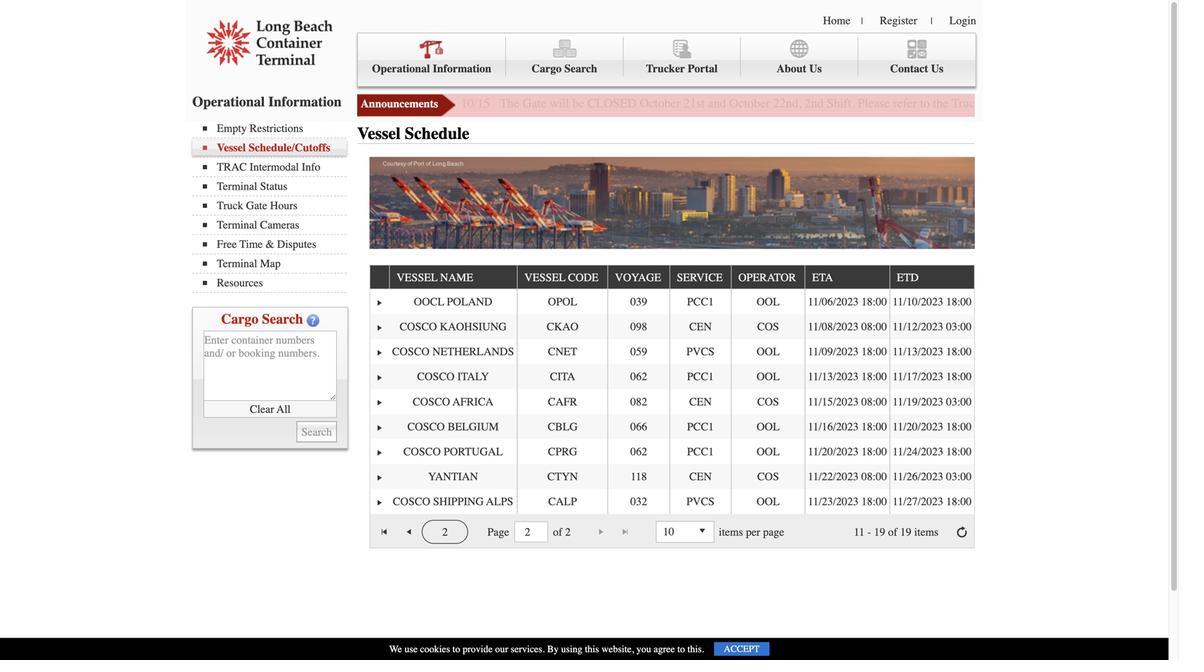 Task type: vqa. For each thing, say whether or not it's contained in the screenshot.
COSCO corresponding to COSCO ITALY
yes



Task type: describe. For each thing, give the bounding box(es) containing it.
of 2
[[553, 525, 571, 538]]

1 vertical spatial operational
[[192, 94, 265, 110]]

code
[[568, 271, 599, 284]]

062 for cita
[[631, 370, 648, 383]]

ctyn cell
[[517, 464, 608, 489]]

cosco italy cell
[[389, 364, 517, 389]]

pcc1 cell for 11/13/2023 18:00
[[670, 364, 731, 389]]

0 horizontal spatial page
[[763, 525, 785, 538]]

10/15 the gate will be closed october 21st and october 22nd, 2nd shift. please refer to the truck gate hours web page for further gate d
[[461, 96, 1180, 111]]

1 vertical spatial 11/20/2023
[[808, 445, 859, 458]]

0 horizontal spatial cargo
[[221, 311, 259, 327]]

11/12/2023 03:00 cell
[[890, 314, 975, 339]]

trucker
[[646, 62, 685, 75]]

contact us
[[891, 62, 944, 75]]

using
[[561, 643, 583, 655]]

059
[[631, 345, 648, 358]]

18:00 down 11/09/2023 18:00 11/13/2023 18:00
[[862, 370, 887, 383]]

11 - 19 of 19 items
[[854, 525, 939, 538]]

11/13/2023 18:00 cell up the 11/17/2023
[[890, 339, 975, 364]]

11/27/2023 18:00 cell
[[890, 489, 975, 514]]

ool cell for 11/09/2023 18:00
[[731, 339, 805, 364]]

062 cell for cprg
[[608, 439, 670, 464]]

portugal
[[444, 445, 503, 458]]

oocl poland
[[414, 295, 493, 308]]

18:00 down 11/15/2023 08:00 11/19/2023 03:00
[[862, 420, 887, 433]]

03:00 for 11/26/2023 03:00
[[947, 470, 972, 483]]

18:00 down 11/22/2023 08:00 11/26/2023 03:00
[[862, 495, 887, 508]]

pcc1 for 11/20/2023
[[687, 445, 714, 458]]

cos for 11/22/2023
[[758, 470, 779, 483]]

18:00 down 11/12/2023 03:00 cell at right
[[947, 345, 972, 358]]

082
[[631, 395, 648, 408]]

cblg
[[548, 420, 578, 433]]

11/17/2023 18:00 cell
[[890, 364, 975, 389]]

you
[[637, 643, 652, 655]]

2 items from the left
[[915, 525, 939, 538]]

operator
[[739, 271, 797, 284]]

1 horizontal spatial 11/20/2023
[[893, 420, 944, 433]]

row containing vessel name
[[370, 265, 975, 289]]

Enter container numbers and/ or booking numbers.  text field
[[204, 331, 337, 401]]

vessel inside 'empty restrictions vessel schedule/cutoffs trac intermodal info terminal status truck gate hours terminal cameras free time & disputes terminal map resources'
[[217, 141, 246, 154]]

18:00 up 11/19/2023 03:00 cell
[[947, 370, 972, 383]]

cos cell for 11/22/2023 08:00 11/26/2023 03:00
[[731, 464, 805, 489]]

059 cell
[[608, 339, 670, 364]]

trac
[[217, 160, 247, 173]]

ckao
[[547, 320, 579, 333]]

us for about us
[[810, 62, 822, 75]]

pvcs cell for 059
[[670, 339, 731, 364]]

10
[[663, 525, 675, 538]]

11/23/2023 18:00 cell
[[805, 489, 890, 514]]

cita
[[550, 370, 576, 383]]

row containing cosco shipping alps
[[370, 489, 975, 514]]

menu bar containing operational information
[[357, 33, 977, 87]]

login link
[[950, 14, 977, 27]]

11/16/2023 18:00 11/20/2023 18:00
[[808, 420, 972, 433]]

ool cell for 11/06/2023 18:00
[[731, 289, 805, 314]]

11/08/2023 08:00 11/12/2023 03:00
[[808, 320, 972, 333]]

cosco netherlands
[[392, 345, 514, 358]]

18:00 up 11/26/2023 03:00 cell
[[947, 445, 972, 458]]

cosco for cosco belgium
[[408, 420, 445, 433]]

1 horizontal spatial vessel
[[357, 124, 401, 143]]

ool for 11/06/2023 18:00 11/10/2023 18:00
[[757, 295, 780, 308]]

terminal map link
[[203, 257, 347, 270]]

2nd
[[805, 96, 824, 111]]

items per page
[[719, 525, 785, 538]]

18:00 up 11/12/2023 03:00 cell at right
[[947, 295, 972, 308]]

us for contact us
[[931, 62, 944, 75]]

gate
[[1153, 96, 1174, 111]]

etd link
[[897, 265, 926, 288]]

row containing yantian
[[370, 464, 975, 489]]

11/19/2023 03:00 cell
[[890, 389, 975, 414]]

search inside the cargo search link
[[565, 62, 598, 75]]

11/12/2023
[[893, 320, 944, 333]]

terminal status link
[[203, 180, 347, 193]]

ckao cell
[[517, 314, 608, 339]]

11/13/2023 18:00 cell up 11/15/2023
[[805, 364, 890, 389]]

pcc1 for 11/06/2023
[[687, 295, 714, 308]]

row containing cosco netherlands
[[370, 339, 975, 364]]

row containing cosco belgium
[[370, 414, 975, 439]]

11/15/2023 08:00 cell
[[805, 389, 890, 414]]

please
[[858, 96, 890, 111]]

11/08/2023 08:00 cell
[[805, 314, 890, 339]]

cosco netherlands cell
[[389, 339, 517, 364]]

info
[[302, 160, 321, 173]]

11/24/2023 18:00 cell
[[890, 439, 975, 464]]

11/09/2023
[[808, 345, 859, 358]]

schedule
[[405, 124, 470, 143]]

voyage link
[[615, 265, 668, 288]]

cosco kaohsiung
[[400, 320, 507, 333]]

cosco kaohsiung cell
[[389, 314, 517, 339]]

home
[[823, 14, 851, 27]]

pcc1 for 11/13/2023
[[687, 370, 714, 383]]

1 horizontal spatial operational
[[372, 62, 430, 75]]

cos for 11/08/2023
[[758, 320, 779, 333]]

pcc1 cell for 11/16/2023 18:00
[[670, 414, 731, 439]]

cen cell for 118
[[670, 464, 731, 489]]

cafr cell
[[517, 389, 608, 414]]

be
[[573, 96, 585, 111]]

cen cell for 082
[[670, 389, 731, 414]]

about us
[[777, 62, 822, 75]]

ool for 11/09/2023 18:00 11/13/2023 18:00
[[757, 345, 780, 358]]

map
[[260, 257, 281, 270]]

belgium
[[448, 420, 499, 433]]

we use cookies to provide our services. by using this website, you agree to this.
[[389, 643, 704, 655]]

vessel name link
[[397, 265, 480, 288]]

cosco belgium
[[408, 420, 499, 433]]

cos cell for 11/08/2023 08:00 11/12/2023 03:00
[[731, 314, 805, 339]]

03:00 for 11/12/2023 03:00
[[947, 320, 972, 333]]

italy
[[458, 370, 489, 383]]

free
[[217, 238, 237, 251]]

cos for 11/15/2023
[[758, 395, 779, 408]]

restrictions
[[250, 122, 303, 135]]

this
[[585, 643, 599, 655]]

and
[[708, 96, 726, 111]]

resources link
[[203, 276, 347, 289]]

row containing cosco africa
[[370, 389, 975, 414]]

11/26/2023 03:00 cell
[[890, 464, 975, 489]]

1 | from the left
[[861, 15, 863, 27]]

2 2 from the left
[[565, 525, 571, 538]]

cnet cell
[[517, 339, 608, 364]]

login
[[950, 14, 977, 27]]

11/06/2023 18:00 cell
[[805, 289, 890, 314]]

cen for 082
[[690, 395, 712, 408]]

row containing cosco portugal
[[370, 439, 975, 464]]

11/20/2023 18:00 cell up 11/24/2023
[[890, 414, 975, 439]]

pvcs for 059
[[687, 345, 715, 358]]

status
[[260, 180, 288, 193]]

11/22/2023 08:00 11/26/2023 03:00
[[808, 470, 972, 483]]

row group containing oocl poland
[[370, 289, 975, 514]]

&
[[266, 238, 274, 251]]

11/09/2023 18:00 cell
[[805, 339, 890, 364]]

will
[[550, 96, 570, 111]]

empty restrictions vessel schedule/cutoffs trac intermodal info terminal status truck gate hours terminal cameras free time & disputes terminal map resources
[[217, 122, 330, 289]]

cosco for cosco shipping alps
[[393, 495, 431, 508]]

refer
[[894, 96, 917, 111]]

resources
[[217, 276, 263, 289]]

11/19/2023
[[893, 395, 944, 408]]

2 terminal from the top
[[217, 218, 257, 231]]

closed
[[588, 96, 637, 111]]

cosco belgium cell
[[389, 414, 517, 439]]

terminal cameras link
[[203, 218, 347, 231]]

per
[[746, 525, 761, 538]]

039 cell
[[608, 289, 670, 314]]

1 horizontal spatial gate
[[523, 96, 547, 111]]

ool cell for 11/23/2023 18:00
[[731, 489, 805, 514]]

vessel code
[[525, 271, 599, 284]]

11/20/2023 18:00 11/24/2023 18:00
[[808, 445, 972, 458]]

0 vertical spatial operational information
[[372, 62, 492, 75]]

11/20/2023 18:00 cell up the 11/22/2023 at the bottom
[[805, 439, 890, 464]]

ool for 11/23/2023 18:00 11/27/2023 18:00
[[757, 495, 780, 508]]

cprg
[[548, 445, 578, 458]]

we
[[389, 643, 402, 655]]

about us link
[[741, 37, 859, 76]]

cosco for cosco portugal
[[404, 445, 441, 458]]

gate inside 'empty restrictions vessel schedule/cutoffs trac intermodal info terminal status truck gate hours terminal cameras free time & disputes terminal map resources'
[[246, 199, 267, 212]]

tree grid containing vessel name
[[370, 265, 975, 514]]

go to the first page image
[[379, 526, 390, 538]]

0 horizontal spatial to
[[453, 643, 460, 655]]

11/06/2023
[[808, 295, 859, 308]]

cen for 118
[[690, 470, 712, 483]]

0 vertical spatial hours
[[1012, 96, 1043, 111]]

page
[[488, 525, 509, 538]]

portal
[[688, 62, 718, 75]]

calp cell
[[517, 489, 608, 514]]

0 vertical spatial page
[[1070, 96, 1094, 111]]

0 vertical spatial information
[[433, 62, 492, 75]]

schedule/cutoffs
[[249, 141, 330, 154]]

1 october from the left
[[640, 96, 681, 111]]

row containing cosco kaohsiung
[[370, 314, 975, 339]]

18:00 up refresh image
[[947, 495, 972, 508]]

opol cell
[[517, 289, 608, 314]]

cargo search link
[[506, 37, 624, 76]]

africa
[[453, 395, 494, 408]]

row containing cosco italy
[[370, 364, 975, 389]]

etd
[[897, 271, 919, 284]]

0 vertical spatial cargo
[[532, 62, 562, 75]]

accept button
[[714, 642, 770, 656]]

1 19 from the left
[[874, 525, 886, 538]]

alps
[[486, 495, 514, 508]]

oocl
[[414, 295, 444, 308]]

cos cell for 11/15/2023 08:00 11/19/2023 03:00
[[731, 389, 805, 414]]

1 horizontal spatial to
[[678, 643, 685, 655]]

truck gate hours link
[[203, 199, 347, 212]]



Task type: locate. For each thing, give the bounding box(es) containing it.
3 pcc1 cell from the top
[[670, 414, 731, 439]]

03:00 down 11/10/2023 18:00 "cell"
[[947, 320, 972, 333]]

cosco africa
[[413, 395, 494, 408]]

services.
[[511, 643, 545, 655]]

0 horizontal spatial gate
[[246, 199, 267, 212]]

1 ool cell from the top
[[731, 289, 805, 314]]

cosco down oocl
[[400, 320, 437, 333]]

items left per at the right bottom of page
[[719, 525, 743, 538]]

operational information
[[372, 62, 492, 75], [192, 94, 342, 110]]

039
[[631, 295, 648, 308]]

0 horizontal spatial |
[[861, 15, 863, 27]]

21st
[[684, 96, 705, 111]]

2 vertical spatial cen cell
[[670, 464, 731, 489]]

vessel schedule/cutoffs link
[[203, 141, 347, 154]]

ool cell for 11/20/2023 18:00
[[731, 439, 805, 464]]

11/27/2023
[[893, 495, 944, 508]]

18:00 up the '11/08/2023 08:00 11/12/2023 03:00'
[[862, 295, 887, 308]]

cen right 082
[[690, 395, 712, 408]]

0 vertical spatial 11/13/2023
[[893, 345, 944, 358]]

11/13/2023 down 11/09/2023
[[808, 370, 859, 383]]

cos down 'operator'
[[758, 320, 779, 333]]

2 19 from the left
[[901, 525, 912, 538]]

08:00 for 11/08/2023 08:00
[[862, 320, 887, 333]]

provide
[[463, 643, 493, 655]]

1 horizontal spatial of
[[888, 525, 898, 538]]

8 row from the top
[[370, 439, 975, 464]]

| right 'home' link
[[861, 15, 863, 27]]

operator link
[[739, 265, 803, 288]]

hours inside 'empty restrictions vessel schedule/cutoffs trac intermodal info terminal status truck gate hours terminal cameras free time & disputes terminal map resources'
[[270, 199, 298, 212]]

hours up cameras
[[270, 199, 298, 212]]

03:00 down 11/17/2023 18:00 cell
[[947, 395, 972, 408]]

1 vertical spatial cos cell
[[731, 389, 805, 414]]

1 vertical spatial operational information
[[192, 94, 342, 110]]

2 pcc1 from the top
[[687, 370, 714, 383]]

2 ool cell from the top
[[731, 339, 805, 364]]

cen cell down service
[[670, 314, 731, 339]]

ctyn
[[548, 470, 578, 483]]

1 vertical spatial 03:00
[[947, 395, 972, 408]]

pvcs cell right 059
[[670, 339, 731, 364]]

clear all button
[[204, 401, 337, 418]]

1 vertical spatial hours
[[270, 199, 298, 212]]

cos cell left 11/15/2023
[[731, 389, 805, 414]]

062 cell up 118
[[608, 439, 670, 464]]

pcc1 cell for 11/20/2023 18:00
[[670, 439, 731, 464]]

truck down trac
[[217, 199, 243, 212]]

22nd,
[[773, 96, 802, 111]]

10 row from the top
[[370, 489, 975, 514]]

vessel up oocl
[[397, 271, 438, 284]]

062 cell
[[608, 364, 670, 389], [608, 439, 670, 464]]

hours left web
[[1012, 96, 1043, 111]]

0 vertical spatial operational
[[372, 62, 430, 75]]

october left 21st
[[640, 96, 681, 111]]

of right 2 'field'
[[553, 525, 563, 538]]

0 vertical spatial cen cell
[[670, 314, 731, 339]]

1 horizontal spatial hours
[[1012, 96, 1043, 111]]

03:00 for 11/19/2023 03:00
[[947, 395, 972, 408]]

2 vertical spatial cen
[[690, 470, 712, 483]]

ool for 11/20/2023 18:00 11/24/2023 18:00
[[757, 445, 780, 458]]

4 pcc1 cell from the top
[[670, 439, 731, 464]]

0 horizontal spatial search
[[262, 311, 303, 327]]

about
[[777, 62, 807, 75]]

1 horizontal spatial |
[[931, 15, 933, 27]]

items down 11/27/2023 18:00 cell
[[915, 525, 939, 538]]

0 horizontal spatial operational information
[[192, 94, 342, 110]]

cen cell for 098
[[670, 314, 731, 339]]

1 horizontal spatial cargo
[[532, 62, 562, 75]]

3 cos cell from the top
[[731, 464, 805, 489]]

to right cookies
[[453, 643, 460, 655]]

vessel up the opol cell
[[525, 271, 566, 284]]

row containing oocl poland
[[370, 289, 975, 314]]

1 horizontal spatial page
[[1070, 96, 1094, 111]]

0 horizontal spatial operational
[[192, 94, 265, 110]]

2 vertical spatial 03:00
[[947, 470, 972, 483]]

1 cos from the top
[[758, 320, 779, 333]]

yantian cell
[[389, 464, 517, 489]]

18:00 down 11/16/2023 18:00 11/20/2023 18:00
[[862, 445, 887, 458]]

yantian
[[428, 470, 478, 483]]

0 horizontal spatial menu bar
[[192, 120, 354, 293]]

pcc1
[[687, 295, 714, 308], [687, 370, 714, 383], [687, 420, 714, 433], [687, 445, 714, 458]]

0 vertical spatial 062
[[631, 370, 648, 383]]

cosco for cosco kaohsiung
[[400, 320, 437, 333]]

098 cell
[[608, 314, 670, 339]]

1 vertical spatial cen cell
[[670, 389, 731, 414]]

1 vertical spatial information
[[268, 94, 342, 110]]

cen right 118
[[690, 470, 712, 483]]

vessel down empty
[[217, 141, 246, 154]]

2 down calp
[[565, 525, 571, 538]]

cookies
[[420, 643, 450, 655]]

1 03:00 from the top
[[947, 320, 972, 333]]

08:00 down 11/20/2023 18:00 11/24/2023 18:00
[[862, 470, 887, 483]]

cos up per at the right bottom of page
[[758, 470, 779, 483]]

1 vertical spatial pvcs
[[687, 495, 715, 508]]

1 horizontal spatial 19
[[901, 525, 912, 538]]

3 pcc1 from the top
[[687, 420, 714, 433]]

terminal
[[217, 180, 257, 193], [217, 218, 257, 231], [217, 257, 257, 270]]

cafr
[[548, 395, 578, 408]]

11/13/2023 18:00 11/17/2023 18:00
[[808, 370, 972, 383]]

cosco up go to the previous page icon at the left bottom of the page
[[393, 495, 431, 508]]

08:00 for 11/15/2023 08:00
[[862, 395, 887, 408]]

1 terminal from the top
[[217, 180, 257, 193]]

1 vertical spatial truck
[[217, 199, 243, 212]]

18:00 up 11/13/2023 18:00 11/17/2023 18:00
[[862, 345, 887, 358]]

2 cos cell from the top
[[731, 389, 805, 414]]

1 horizontal spatial vessel
[[525, 271, 566, 284]]

us right contact
[[931, 62, 944, 75]]

1 horizontal spatial us
[[931, 62, 944, 75]]

0 vertical spatial 062 cell
[[608, 364, 670, 389]]

cosco down cosco netherlands cell
[[417, 370, 455, 383]]

2 pvcs cell from the top
[[670, 489, 731, 514]]

cosco down cosco belgium cell
[[404, 445, 441, 458]]

3 ool from the top
[[757, 370, 780, 383]]

october right and
[[730, 96, 770, 111]]

2 of from the left
[[888, 525, 898, 538]]

08:00
[[862, 320, 887, 333], [862, 395, 887, 408], [862, 470, 887, 483]]

1 horizontal spatial operational information
[[372, 62, 492, 75]]

3 cen from the top
[[690, 470, 712, 483]]

2 vertical spatial 08:00
[[862, 470, 887, 483]]

this.
[[688, 643, 704, 655]]

2 08:00 from the top
[[862, 395, 887, 408]]

row up 039
[[370, 265, 975, 289]]

| left login link
[[931, 15, 933, 27]]

row up 059
[[370, 314, 975, 339]]

0 horizontal spatial 11/20/2023
[[808, 445, 859, 458]]

11
[[854, 525, 865, 538]]

the
[[934, 96, 949, 111]]

cosco portugal cell
[[389, 439, 517, 464]]

register
[[880, 14, 918, 27]]

1 vessel from the left
[[397, 271, 438, 284]]

0 vertical spatial cargo search
[[532, 62, 598, 75]]

2 row from the top
[[370, 289, 975, 314]]

1 horizontal spatial cargo search
[[532, 62, 598, 75]]

clear all
[[250, 403, 291, 415]]

cosco for cosco italy
[[417, 370, 455, 383]]

2 | from the left
[[931, 15, 933, 27]]

062 cell for cita
[[608, 364, 670, 389]]

us right about
[[810, 62, 822, 75]]

cos cell up per at the right bottom of page
[[731, 464, 805, 489]]

cnet
[[548, 345, 578, 358]]

ool cell for 11/13/2023 18:00
[[731, 364, 805, 389]]

cosco down 'cosco kaohsiung' cell
[[392, 345, 430, 358]]

vessel code link
[[525, 265, 606, 288]]

None submit
[[297, 421, 337, 442]]

4 ool cell from the top
[[731, 414, 805, 439]]

08:00 down 11/06/2023 18:00 11/10/2023 18:00
[[862, 320, 887, 333]]

1 horizontal spatial search
[[565, 62, 598, 75]]

0 horizontal spatial cargo search
[[221, 311, 303, 327]]

name
[[440, 271, 473, 284]]

operational up announcements
[[372, 62, 430, 75]]

0 vertical spatial 03:00
[[947, 320, 972, 333]]

go to the previous page image
[[403, 526, 415, 538]]

search down the 'resources' link on the left top of page
[[262, 311, 303, 327]]

3 terminal from the top
[[217, 257, 257, 270]]

2 horizontal spatial to
[[921, 96, 930, 111]]

18:00
[[862, 295, 887, 308], [947, 295, 972, 308], [862, 345, 887, 358], [947, 345, 972, 358], [862, 370, 887, 383], [947, 370, 972, 383], [862, 420, 887, 433], [947, 420, 972, 433], [862, 445, 887, 458], [947, 445, 972, 458], [862, 495, 887, 508], [947, 495, 972, 508]]

118
[[631, 470, 647, 483]]

pvcs right 059
[[687, 345, 715, 358]]

1 vertical spatial cos
[[758, 395, 779, 408]]

1 horizontal spatial 2
[[565, 525, 571, 538]]

3 cos from the top
[[758, 470, 779, 483]]

page right per at the right bottom of page
[[763, 525, 785, 538]]

vessel for vessel name
[[397, 271, 438, 284]]

1 horizontal spatial 11/13/2023
[[893, 345, 944, 358]]

0 horizontal spatial october
[[640, 96, 681, 111]]

cosco for cosco netherlands
[[392, 345, 430, 358]]

cosco for cosco africa
[[413, 395, 450, 408]]

19 right -
[[874, 525, 886, 538]]

pvcs
[[687, 345, 715, 358], [687, 495, 715, 508]]

menu bar
[[357, 33, 977, 87], [192, 120, 354, 293]]

08:00 up 11/16/2023 18:00 11/20/2023 18:00
[[862, 395, 887, 408]]

1 vertical spatial menu bar
[[192, 120, 354, 293]]

2 062 cell from the top
[[608, 439, 670, 464]]

0 vertical spatial pvcs cell
[[670, 339, 731, 364]]

row down the 098
[[370, 339, 975, 364]]

cameras
[[260, 218, 299, 231]]

2 vertical spatial terminal
[[217, 257, 257, 270]]

2 ool from the top
[[757, 345, 780, 358]]

2 03:00 from the top
[[947, 395, 972, 408]]

pcc1 cell
[[670, 289, 731, 314], [670, 364, 731, 389], [670, 414, 731, 439], [670, 439, 731, 464]]

search up be
[[565, 62, 598, 75]]

vessel down announcements
[[357, 124, 401, 143]]

03:00 down 11/24/2023 18:00 cell
[[947, 470, 972, 483]]

1 vertical spatial cargo search
[[221, 311, 303, 327]]

1 pvcs from the top
[[687, 345, 715, 358]]

11/15/2023
[[808, 395, 859, 408]]

0 vertical spatial cos cell
[[731, 314, 805, 339]]

11/17/2023
[[893, 370, 944, 383]]

11/13/2023
[[893, 345, 944, 358], [808, 370, 859, 383]]

cargo
[[532, 62, 562, 75], [221, 311, 259, 327]]

1 vertical spatial cargo
[[221, 311, 259, 327]]

0 vertical spatial search
[[565, 62, 598, 75]]

1 horizontal spatial october
[[730, 96, 770, 111]]

refresh image
[[957, 526, 968, 538]]

1 062 from the top
[[631, 370, 648, 383]]

cosco inside cell
[[404, 445, 441, 458]]

11/23/2023 18:00 11/27/2023 18:00
[[808, 495, 972, 508]]

cosco shipping alps cell
[[389, 489, 517, 514]]

1 vertical spatial 08:00
[[862, 395, 887, 408]]

2 us from the left
[[931, 62, 944, 75]]

ool cell for 11/16/2023 18:00
[[731, 414, 805, 439]]

0 horizontal spatial information
[[268, 94, 342, 110]]

shipping
[[433, 495, 484, 508]]

vessel for vessel code
[[525, 271, 566, 284]]

1 vertical spatial 062
[[631, 445, 648, 458]]

11/15/2023 08:00 11/19/2023 03:00
[[808, 395, 972, 408]]

page
[[1070, 96, 1094, 111], [763, 525, 785, 538]]

11/10/2023
[[893, 295, 944, 308]]

2 pvcs from the top
[[687, 495, 715, 508]]

0 horizontal spatial vessel
[[397, 271, 438, 284]]

2 field
[[514, 521, 548, 542]]

1 cen cell from the top
[[670, 314, 731, 339]]

2 cos from the top
[[758, 395, 779, 408]]

the
[[500, 96, 520, 111]]

0 vertical spatial 08:00
[[862, 320, 887, 333]]

cosco down cosco africa cell
[[408, 420, 445, 433]]

cargo up will
[[532, 62, 562, 75]]

3 03:00 from the top
[[947, 470, 972, 483]]

11/08/2023
[[808, 320, 859, 333]]

2 pcc1 cell from the top
[[670, 364, 731, 389]]

cen for 098
[[690, 320, 712, 333]]

1 vertical spatial page
[[763, 525, 785, 538]]

1 row from the top
[[370, 265, 975, 289]]

1 cos cell from the top
[[731, 314, 805, 339]]

1 us from the left
[[810, 62, 822, 75]]

cargo search down the 'resources' link on the left top of page
[[221, 311, 303, 327]]

03:00
[[947, 320, 972, 333], [947, 395, 972, 408], [947, 470, 972, 483]]

2 october from the left
[[730, 96, 770, 111]]

11/13/2023 18:00 cell
[[890, 339, 975, 364], [805, 364, 890, 389]]

all
[[277, 403, 291, 415]]

2 vertical spatial cos
[[758, 470, 779, 483]]

information
[[433, 62, 492, 75], [268, 94, 342, 110]]

08:00 for 11/22/2023 08:00
[[862, 470, 887, 483]]

cos cell
[[731, 314, 805, 339], [731, 389, 805, 414], [731, 464, 805, 489]]

cprg cell
[[517, 439, 608, 464]]

3 ool cell from the top
[[731, 364, 805, 389]]

2 down cosco shipping alps cell
[[442, 525, 448, 538]]

cosco portugal
[[404, 445, 503, 458]]

11/20/2023 down 11/16/2023
[[808, 445, 859, 458]]

4 pcc1 from the top
[[687, 445, 714, 458]]

d
[[1177, 96, 1180, 111]]

pcc1 for 11/16/2023
[[687, 420, 714, 433]]

terminal up free
[[217, 218, 257, 231]]

disputes
[[277, 238, 317, 251]]

1 horizontal spatial truck
[[952, 96, 982, 111]]

ool for 11/16/2023 18:00 11/20/2023 18:00
[[757, 420, 780, 433]]

082 cell
[[608, 389, 670, 414]]

5 row from the top
[[370, 364, 975, 389]]

1 horizontal spatial items
[[915, 525, 939, 538]]

terminal down trac
[[217, 180, 257, 193]]

0 vertical spatial terminal
[[217, 180, 257, 193]]

1 items from the left
[[719, 525, 743, 538]]

cos cell down 'operator'
[[731, 314, 805, 339]]

row up 118
[[370, 439, 975, 464]]

eta link
[[813, 265, 840, 288]]

menu bar containing empty restrictions
[[192, 120, 354, 293]]

ool
[[757, 295, 780, 308], [757, 345, 780, 358], [757, 370, 780, 383], [757, 420, 780, 433], [757, 445, 780, 458], [757, 495, 780, 508]]

2 vertical spatial cos cell
[[731, 464, 805, 489]]

register link
[[880, 14, 918, 27]]

cen down service
[[690, 320, 712, 333]]

cosco down cosco italy cell
[[413, 395, 450, 408]]

voyage
[[615, 271, 661, 284]]

ool for 11/13/2023 18:00 11/17/2023 18:00
[[757, 370, 780, 383]]

11/22/2023 08:00 cell
[[805, 464, 890, 489]]

empty restrictions link
[[203, 122, 347, 135]]

0 horizontal spatial 2
[[442, 525, 448, 538]]

066 cell
[[608, 414, 670, 439]]

pvcs cell up 10 at the bottom right of page
[[670, 489, 731, 514]]

7 row from the top
[[370, 414, 975, 439]]

truck inside 'empty restrictions vessel schedule/cutoffs trac intermodal info terminal status truck gate hours terminal cameras free time & disputes terminal map resources'
[[217, 199, 243, 212]]

1 062 cell from the top
[[608, 364, 670, 389]]

5 ool from the top
[[757, 445, 780, 458]]

cen cell
[[670, 314, 731, 339], [670, 389, 731, 414], [670, 464, 731, 489]]

0 vertical spatial cos
[[758, 320, 779, 333]]

4 row from the top
[[370, 339, 975, 364]]

shift.
[[827, 96, 855, 111]]

time
[[240, 238, 263, 251]]

ool cell
[[731, 289, 805, 314], [731, 339, 805, 364], [731, 364, 805, 389], [731, 414, 805, 439], [731, 439, 805, 464], [731, 489, 805, 514]]

row
[[370, 265, 975, 289], [370, 289, 975, 314], [370, 314, 975, 339], [370, 339, 975, 364], [370, 364, 975, 389], [370, 389, 975, 414], [370, 414, 975, 439], [370, 439, 975, 464], [370, 464, 975, 489], [370, 489, 975, 514]]

062 down 059 cell
[[631, 370, 648, 383]]

1 pvcs cell from the top
[[670, 339, 731, 364]]

cblg cell
[[517, 414, 608, 439]]

-
[[868, 525, 872, 538]]

pvcs cell
[[670, 339, 731, 364], [670, 489, 731, 514]]

cen cell right 082
[[670, 389, 731, 414]]

11/09/2023 18:00 11/13/2023 18:00
[[808, 345, 972, 358]]

page left for
[[1070, 96, 1094, 111]]

6 ool cell from the top
[[731, 489, 805, 514]]

row up "066"
[[370, 389, 975, 414]]

0 horizontal spatial vessel
[[217, 141, 246, 154]]

cen cell right 118
[[670, 464, 731, 489]]

contact
[[891, 62, 929, 75]]

cargo down resources
[[221, 311, 259, 327]]

1 of from the left
[[553, 525, 563, 538]]

0 horizontal spatial 11/13/2023
[[808, 370, 859, 383]]

1 horizontal spatial menu bar
[[357, 33, 977, 87]]

intermodal
[[250, 160, 299, 173]]

of right -
[[888, 525, 898, 538]]

website,
[[602, 643, 634, 655]]

3 cen cell from the top
[[670, 464, 731, 489]]

pvcs cell for 032
[[670, 489, 731, 514]]

0 horizontal spatial truck
[[217, 199, 243, 212]]

1 vertical spatial pvcs cell
[[670, 489, 731, 514]]

terminal up resources
[[217, 257, 257, 270]]

row up 10 at the bottom right of page
[[370, 489, 975, 514]]

1 ool from the top
[[757, 295, 780, 308]]

2 vessel from the left
[[525, 271, 566, 284]]

1 cen from the top
[[690, 320, 712, 333]]

to left the
[[921, 96, 930, 111]]

0 horizontal spatial hours
[[270, 199, 298, 212]]

1 pcc1 cell from the top
[[670, 289, 731, 314]]

11/22/2023
[[808, 470, 859, 483]]

2 cen cell from the top
[[670, 389, 731, 414]]

service
[[677, 271, 723, 284]]

1 vertical spatial 11/13/2023
[[808, 370, 859, 383]]

pvcs for 032
[[687, 495, 715, 508]]

062 cell up 082
[[608, 364, 670, 389]]

announcements
[[361, 97, 438, 110]]

4 ool from the top
[[757, 420, 780, 433]]

1 vertical spatial cen
[[690, 395, 712, 408]]

1 vertical spatial terminal
[[217, 218, 257, 231]]

11/20/2023 down 11/19/2023
[[893, 420, 944, 433]]

2 062 from the top
[[631, 445, 648, 458]]

cita cell
[[517, 364, 608, 389]]

tree grid
[[370, 265, 975, 514]]

18:00 down 11/19/2023 03:00 cell
[[947, 420, 972, 433]]

6 ool from the top
[[757, 495, 780, 508]]

1 08:00 from the top
[[862, 320, 887, 333]]

0 vertical spatial truck
[[952, 96, 982, 111]]

9 row from the top
[[370, 464, 975, 489]]

information up 10/15
[[433, 62, 492, 75]]

5 ool cell from the top
[[731, 439, 805, 464]]

11/13/2023 down 11/12/2023
[[893, 345, 944, 358]]

11/16/2023 18:00 cell
[[805, 414, 890, 439]]

2 horizontal spatial gate
[[985, 96, 1009, 111]]

operational
[[372, 62, 430, 75], [192, 94, 265, 110]]

062 for cprg
[[631, 445, 648, 458]]

cosco africa cell
[[389, 389, 517, 414]]

row up 082
[[370, 364, 975, 389]]

use
[[405, 643, 418, 655]]

032 cell
[[608, 489, 670, 514]]

062 down 066 cell
[[631, 445, 648, 458]]

1 horizontal spatial information
[[433, 62, 492, 75]]

0 vertical spatial 11/20/2023
[[893, 420, 944, 433]]

3 row from the top
[[370, 314, 975, 339]]

netherlands
[[433, 345, 514, 358]]

operational information up announcements
[[372, 62, 492, 75]]

0 vertical spatial cen
[[690, 320, 712, 333]]

row group
[[370, 289, 975, 514]]

operational up empty
[[192, 94, 265, 110]]

0 horizontal spatial items
[[719, 525, 743, 538]]

11/20/2023 18:00 cell
[[890, 414, 975, 439], [805, 439, 890, 464]]

0 horizontal spatial us
[[810, 62, 822, 75]]

0 horizontal spatial of
[[553, 525, 563, 538]]

1 2 from the left
[[442, 525, 448, 538]]

1 pcc1 from the top
[[687, 295, 714, 308]]

poland
[[447, 295, 493, 308]]

by
[[547, 643, 559, 655]]

pvcs right 032
[[687, 495, 715, 508]]

vessel name
[[397, 271, 473, 284]]

vessel
[[357, 124, 401, 143], [217, 141, 246, 154]]

cos left 11/15/2023
[[758, 395, 779, 408]]

pcc1 cell for 11/06/2023 18:00
[[670, 289, 731, 314]]

11/24/2023
[[893, 445, 944, 458]]

2 cen from the top
[[690, 395, 712, 408]]

3 08:00 from the top
[[862, 470, 887, 483]]

11/10/2023 18:00 cell
[[890, 289, 975, 314]]

0 horizontal spatial 19
[[874, 525, 886, 538]]

information up restrictions
[[268, 94, 342, 110]]

0 vertical spatial menu bar
[[357, 33, 977, 87]]

to left the this.
[[678, 643, 685, 655]]

row up 032
[[370, 464, 975, 489]]

118 cell
[[608, 464, 670, 489]]

|
[[861, 15, 863, 27], [931, 15, 933, 27]]

1 vertical spatial search
[[262, 311, 303, 327]]

066
[[631, 420, 648, 433]]

0 vertical spatial pvcs
[[687, 345, 715, 358]]

row down service
[[370, 289, 975, 314]]

6 row from the top
[[370, 389, 975, 414]]

19 down 11/27/2023
[[901, 525, 912, 538]]

oocl poland cell
[[389, 289, 517, 314]]



